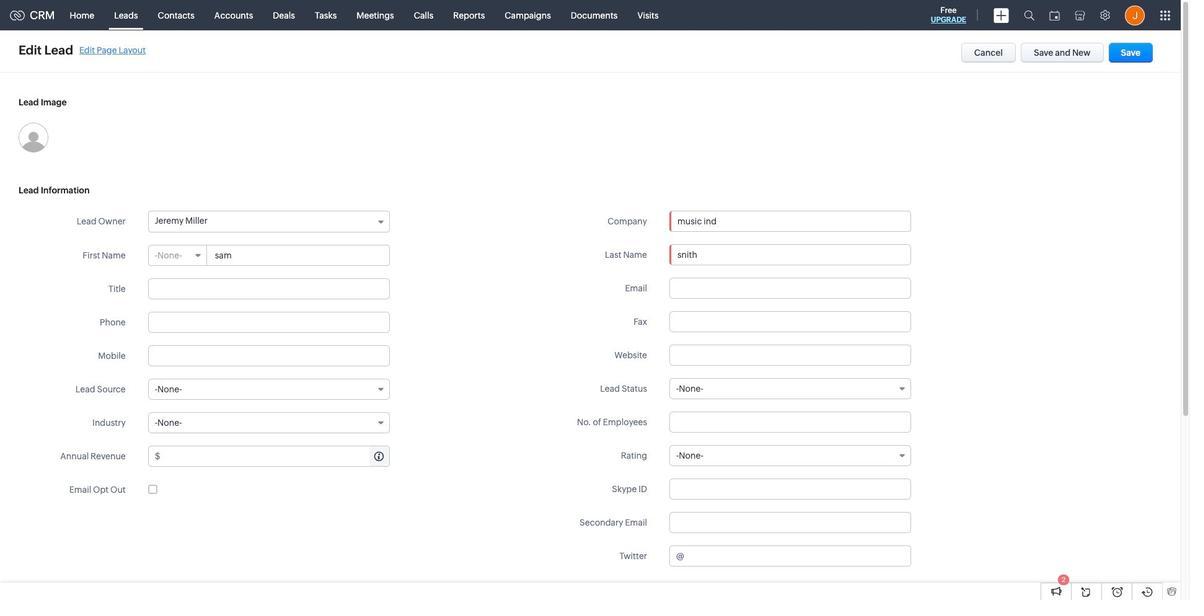 Task type: locate. For each thing, give the bounding box(es) containing it.
calendar image
[[1049, 10, 1060, 20]]

None text field
[[669, 244, 911, 265], [207, 245, 389, 265], [148, 345, 390, 366], [669, 479, 911, 500], [669, 244, 911, 265], [207, 245, 389, 265], [148, 345, 390, 366], [669, 479, 911, 500]]

create menu element
[[986, 0, 1017, 30]]

None text field
[[669, 278, 911, 299], [148, 278, 390, 299], [669, 311, 911, 332], [148, 312, 390, 333], [669, 345, 911, 366], [669, 412, 911, 433], [162, 446, 389, 466], [669, 512, 911, 533], [686, 546, 911, 566], [669, 278, 911, 299], [148, 278, 390, 299], [669, 311, 911, 332], [148, 312, 390, 333], [669, 345, 911, 366], [669, 412, 911, 433], [162, 446, 389, 466], [669, 512, 911, 533], [686, 546, 911, 566]]

None field
[[149, 245, 207, 265], [148, 379, 390, 400], [148, 412, 390, 433], [149, 245, 207, 265], [148, 379, 390, 400], [148, 412, 390, 433]]



Task type: vqa. For each thing, say whether or not it's contained in the screenshot.
Department
no



Task type: describe. For each thing, give the bounding box(es) containing it.
profile image
[[1125, 5, 1145, 25]]

search element
[[1017, 0, 1042, 30]]

logo image
[[10, 10, 25, 20]]

image image
[[19, 123, 48, 152]]

search image
[[1024, 10, 1035, 20]]

create menu image
[[994, 8, 1009, 23]]

profile element
[[1118, 0, 1152, 30]]



